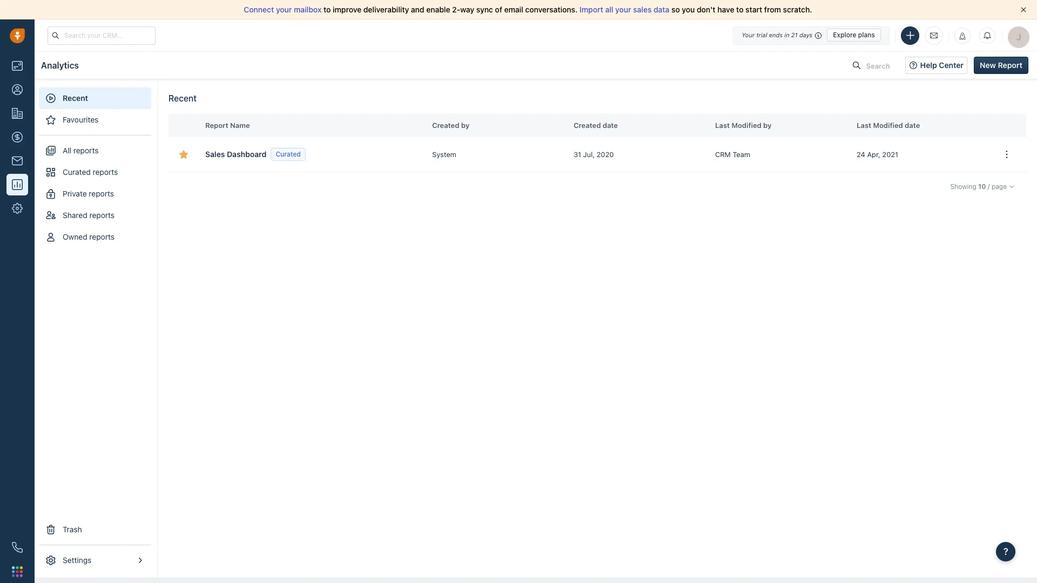 Task type: locate. For each thing, give the bounding box(es) containing it.
to
[[324, 5, 331, 14], [737, 5, 744, 14]]

0 horizontal spatial your
[[276, 5, 292, 14]]

enable
[[427, 5, 451, 14]]

connect your mailbox link
[[244, 5, 324, 14]]

your
[[742, 31, 755, 38]]

1 horizontal spatial your
[[616, 5, 632, 14]]

2 your from the left
[[616, 5, 632, 14]]

data
[[654, 5, 670, 14]]

your right all
[[616, 5, 632, 14]]

don't
[[697, 5, 716, 14]]

phone element
[[6, 537, 28, 559]]

import all your sales data link
[[580, 5, 672, 14]]

1 to from the left
[[324, 5, 331, 14]]

phone image
[[12, 543, 23, 554]]

to right the mailbox
[[324, 5, 331, 14]]

1 horizontal spatial to
[[737, 5, 744, 14]]

scratch.
[[784, 5, 813, 14]]

your
[[276, 5, 292, 14], [616, 5, 632, 14]]

explore plans link
[[828, 29, 882, 42]]

0 horizontal spatial to
[[324, 5, 331, 14]]

way
[[461, 5, 475, 14]]

send email image
[[931, 31, 938, 40]]

your left the mailbox
[[276, 5, 292, 14]]

and
[[411, 5, 425, 14]]

connect
[[244, 5, 274, 14]]

so
[[672, 5, 680, 14]]

to left start
[[737, 5, 744, 14]]

explore plans
[[834, 31, 876, 39]]

conversations.
[[526, 5, 578, 14]]



Task type: describe. For each thing, give the bounding box(es) containing it.
what's new image
[[959, 32, 967, 40]]

1 your from the left
[[276, 5, 292, 14]]

ends
[[770, 31, 783, 38]]

in
[[785, 31, 790, 38]]

of
[[495, 5, 503, 14]]

freshworks switcher image
[[12, 567, 23, 578]]

Search your CRM... text field
[[48, 26, 156, 45]]

your trial ends in 21 days
[[742, 31, 813, 38]]

all
[[606, 5, 614, 14]]

sync
[[477, 5, 493, 14]]

connect your mailbox to improve deliverability and enable 2-way sync of email conversations. import all your sales data so you don't have to start from scratch.
[[244, 5, 813, 14]]

start
[[746, 5, 763, 14]]

trial
[[757, 31, 768, 38]]

have
[[718, 5, 735, 14]]

explore
[[834, 31, 857, 39]]

import
[[580, 5, 604, 14]]

improve
[[333, 5, 362, 14]]

from
[[765, 5, 782, 14]]

2 to from the left
[[737, 5, 744, 14]]

close image
[[1022, 7, 1027, 12]]

email
[[505, 5, 524, 14]]

deliverability
[[364, 5, 409, 14]]

21
[[792, 31, 798, 38]]

days
[[800, 31, 813, 38]]

you
[[682, 5, 695, 14]]

sales
[[634, 5, 652, 14]]

plans
[[859, 31, 876, 39]]

mailbox
[[294, 5, 322, 14]]

2-
[[453, 5, 461, 14]]



